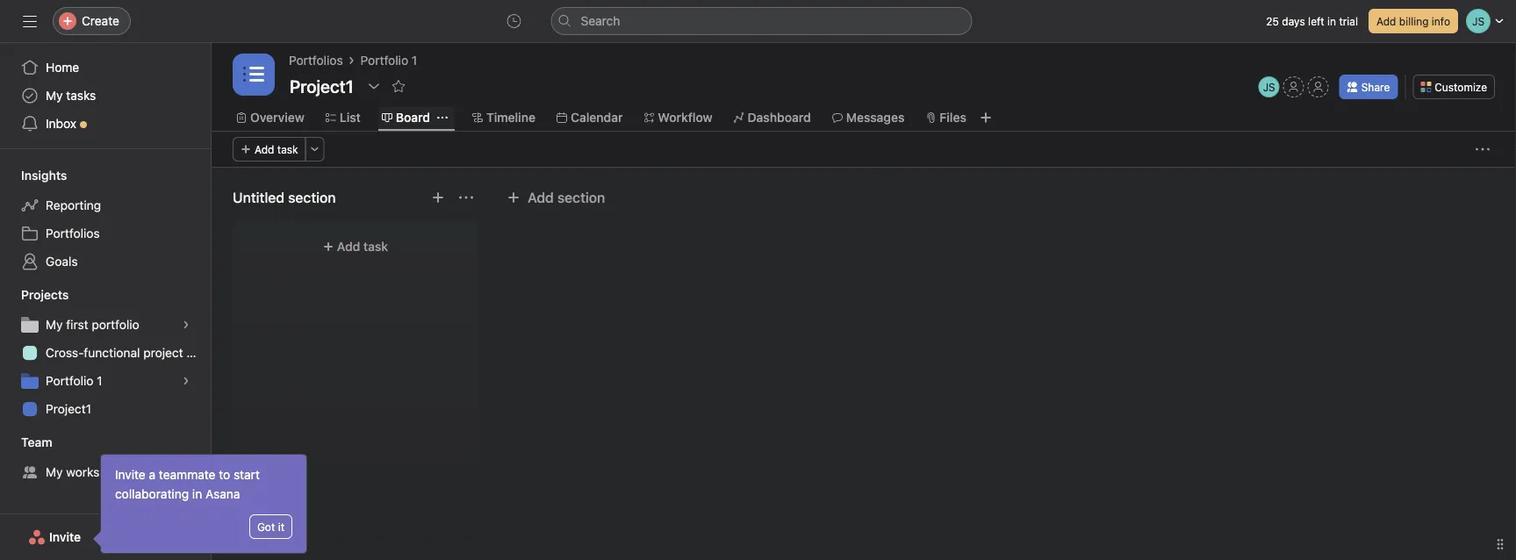 Task type: describe. For each thing, give the bounding box(es) containing it.
1 inside projects element
[[97, 374, 102, 388]]

days
[[1283, 15, 1306, 27]]

customize button
[[1413, 75, 1496, 99]]

board
[[396, 110, 430, 125]]

create
[[82, 14, 119, 28]]

collaborating
[[115, 487, 189, 501]]

js
[[1264, 81, 1276, 93]]

search list box
[[551, 7, 973, 35]]

add for the bottom add task button
[[337, 239, 360, 254]]

add for add section button
[[528, 189, 554, 206]]

goals link
[[11, 248, 200, 276]]

overview link
[[236, 108, 305, 127]]

1 horizontal spatial portfolio 1
[[361, 53, 417, 68]]

tab actions image
[[437, 112, 448, 123]]

a
[[149, 468, 156, 482]]

list
[[340, 110, 361, 125]]

cross-functional project plan
[[46, 346, 211, 360]]

1 vertical spatial add task button
[[243, 231, 468, 263]]

dashboard
[[748, 110, 811, 125]]

share button
[[1340, 75, 1398, 99]]

dashboard link
[[734, 108, 811, 127]]

home link
[[11, 54, 200, 82]]

add billing info
[[1377, 15, 1451, 27]]

0 horizontal spatial task
[[277, 143, 298, 155]]

invite a teammate to start collaborating in asana got it
[[115, 468, 285, 533]]

see details, my first portfolio image
[[181, 320, 191, 330]]

calendar
[[571, 110, 623, 125]]

project1
[[46, 402, 91, 416]]

share
[[1362, 81, 1391, 93]]

to
[[219, 468, 230, 482]]

my first portfolio
[[46, 317, 139, 332]]

0 vertical spatial portfolios link
[[289, 51, 343, 70]]

add tab image
[[979, 111, 993, 125]]

invite a teammate to start collaborating in asana tooltip
[[96, 455, 307, 553]]

portfolio inside projects element
[[46, 374, 94, 388]]

workflow
[[658, 110, 713, 125]]

teammate
[[159, 468, 216, 482]]

my tasks
[[46, 88, 96, 103]]

it
[[278, 521, 285, 533]]

invite button
[[17, 522, 92, 553]]

goals
[[46, 254, 78, 269]]

tasks
[[66, 88, 96, 103]]

overview
[[250, 110, 305, 125]]

messages
[[846, 110, 905, 125]]

my workspace
[[46, 465, 127, 480]]

add for the top add task button
[[255, 143, 274, 155]]

add section
[[528, 189, 605, 206]]

insights
[[21, 168, 67, 183]]

cross-
[[46, 346, 84, 360]]

first
[[66, 317, 88, 332]]

projects element
[[0, 279, 211, 427]]

got it button
[[249, 515, 292, 539]]

add section button
[[500, 182, 612, 213]]

global element
[[0, 43, 211, 148]]

create button
[[53, 7, 131, 35]]

1 horizontal spatial portfolio
[[361, 53, 408, 68]]

portfolio 1 link inside projects element
[[11, 367, 200, 395]]

files
[[940, 110, 967, 125]]

search
[[581, 14, 620, 28]]

more actions image
[[1476, 142, 1490, 156]]

portfolios inside "link"
[[46, 226, 100, 241]]

untitled section
[[233, 189, 336, 206]]

customize
[[1435, 81, 1488, 93]]

left
[[1309, 15, 1325, 27]]



Task type: locate. For each thing, give the bounding box(es) containing it.
portfolios link down reporting
[[11, 220, 200, 248]]

portfolio 1 up the project1
[[46, 374, 102, 388]]

projects
[[21, 288, 69, 302]]

3 my from the top
[[46, 465, 63, 480]]

add task for the bottom add task button
[[337, 239, 388, 254]]

portfolio 1 link down functional
[[11, 367, 200, 395]]

1 vertical spatial invite
[[49, 530, 81, 545]]

0 vertical spatial invite
[[115, 468, 146, 482]]

timeline
[[487, 110, 536, 125]]

asana
[[206, 487, 240, 501]]

1 my from the top
[[46, 88, 63, 103]]

25
[[1267, 15, 1280, 27]]

board link
[[382, 108, 430, 127]]

show options image
[[367, 79, 381, 93]]

in down teammate
[[192, 487, 202, 501]]

insights button
[[0, 167, 67, 184]]

0 vertical spatial portfolio 1
[[361, 53, 417, 68]]

hide sidebar image
[[23, 14, 37, 28]]

more section actions image
[[459, 191, 473, 205]]

start
[[234, 468, 260, 482]]

invite
[[115, 468, 146, 482], [49, 530, 81, 545]]

add task
[[255, 143, 298, 155], [337, 239, 388, 254]]

add billing info button
[[1369, 9, 1459, 33]]

portfolio 1 up add to starred icon
[[361, 53, 417, 68]]

1 horizontal spatial invite
[[115, 468, 146, 482]]

portfolio 1 inside projects element
[[46, 374, 102, 388]]

workflow link
[[644, 108, 713, 127]]

0 horizontal spatial portfolios
[[46, 226, 100, 241]]

add task button down overview 'link'
[[233, 137, 306, 162]]

list link
[[326, 108, 361, 127]]

history image
[[507, 14, 521, 28]]

plan
[[187, 346, 211, 360]]

0 horizontal spatial invite
[[49, 530, 81, 545]]

reporting link
[[11, 191, 200, 220]]

invite down my workspace
[[49, 530, 81, 545]]

inbox
[[46, 116, 76, 131]]

functional
[[84, 346, 140, 360]]

1 up board
[[412, 53, 417, 68]]

task
[[277, 143, 298, 155], [364, 239, 388, 254]]

add task image
[[431, 191, 445, 205]]

2 my from the top
[[46, 317, 63, 332]]

project
[[143, 346, 183, 360]]

1 horizontal spatial portfolio 1 link
[[361, 51, 417, 70]]

1 vertical spatial my
[[46, 317, 63, 332]]

portfolio up the project1
[[46, 374, 94, 388]]

inbox link
[[11, 110, 200, 138]]

my for my tasks
[[46, 88, 63, 103]]

my down team
[[46, 465, 63, 480]]

files link
[[926, 108, 967, 127]]

my
[[46, 88, 63, 103], [46, 317, 63, 332], [46, 465, 63, 480]]

1 vertical spatial portfolio 1
[[46, 374, 102, 388]]

insights element
[[0, 160, 211, 279]]

projects button
[[0, 286, 69, 304]]

0 vertical spatial portfolios
[[289, 53, 343, 68]]

in inside "invite a teammate to start collaborating in asana got it"
[[192, 487, 202, 501]]

portfolios link up list link
[[289, 51, 343, 70]]

invite for invite a teammate to start collaborating in asana got it
[[115, 468, 146, 482]]

1 vertical spatial 1
[[97, 374, 102, 388]]

messages link
[[832, 108, 905, 127]]

my workspace link
[[11, 458, 200, 487]]

more actions image
[[310, 144, 320, 155]]

my inside global element
[[46, 88, 63, 103]]

home
[[46, 60, 79, 75]]

portfolios link
[[289, 51, 343, 70], [11, 220, 200, 248]]

0 vertical spatial 1
[[412, 53, 417, 68]]

portfolios down reporting
[[46, 226, 100, 241]]

0 vertical spatial portfolio 1 link
[[361, 51, 417, 70]]

my tasks link
[[11, 82, 200, 110]]

1 horizontal spatial 1
[[412, 53, 417, 68]]

1 vertical spatial portfolio
[[46, 374, 94, 388]]

team button
[[0, 434, 52, 451]]

1 vertical spatial add task
[[337, 239, 388, 254]]

add
[[1377, 15, 1397, 27], [255, 143, 274, 155], [528, 189, 554, 206], [337, 239, 360, 254]]

got
[[257, 521, 275, 533]]

add task button
[[233, 137, 306, 162], [243, 231, 468, 263]]

add task button down untitled section
[[243, 231, 468, 263]]

0 vertical spatial add task
[[255, 143, 298, 155]]

team
[[21, 435, 52, 450]]

workspace
[[66, 465, 127, 480]]

timeline link
[[473, 108, 536, 127]]

1 vertical spatial portfolios link
[[11, 220, 200, 248]]

0 vertical spatial in
[[1328, 15, 1337, 27]]

None text field
[[285, 70, 358, 102]]

portfolio
[[92, 317, 139, 332]]

0 vertical spatial my
[[46, 88, 63, 103]]

project1 link
[[11, 395, 200, 423]]

portfolio
[[361, 53, 408, 68], [46, 374, 94, 388]]

my for my workspace
[[46, 465, 63, 480]]

1 horizontal spatial portfolios
[[289, 53, 343, 68]]

1 horizontal spatial task
[[364, 239, 388, 254]]

my first portfolio link
[[11, 311, 200, 339]]

1 vertical spatial portfolios
[[46, 226, 100, 241]]

portfolios up list link
[[289, 53, 343, 68]]

portfolio up show options 'icon'
[[361, 53, 408, 68]]

my inside projects element
[[46, 317, 63, 332]]

portfolios
[[289, 53, 343, 68], [46, 226, 100, 241]]

0 horizontal spatial portfolio 1 link
[[11, 367, 200, 395]]

1 horizontal spatial portfolios link
[[289, 51, 343, 70]]

info
[[1432, 15, 1451, 27]]

0 horizontal spatial in
[[192, 487, 202, 501]]

invite left a
[[115, 468, 146, 482]]

reporting
[[46, 198, 101, 213]]

list image
[[243, 64, 264, 85]]

25 days left in trial
[[1267, 15, 1359, 27]]

1 horizontal spatial in
[[1328, 15, 1337, 27]]

1 vertical spatial in
[[192, 487, 202, 501]]

teams element
[[0, 427, 211, 490]]

portfolio 1
[[361, 53, 417, 68], [46, 374, 102, 388]]

my left the tasks
[[46, 88, 63, 103]]

1
[[412, 53, 417, 68], [97, 374, 102, 388]]

0 horizontal spatial add task
[[255, 143, 298, 155]]

my for my first portfolio
[[46, 317, 63, 332]]

my left first
[[46, 317, 63, 332]]

1 vertical spatial portfolio 1 link
[[11, 367, 200, 395]]

calendar link
[[557, 108, 623, 127]]

1 up project1 link
[[97, 374, 102, 388]]

invite inside "invite a teammate to start collaborating in asana got it"
[[115, 468, 146, 482]]

1 horizontal spatial add task
[[337, 239, 388, 254]]

1 vertical spatial task
[[364, 239, 388, 254]]

0 vertical spatial task
[[277, 143, 298, 155]]

trial
[[1340, 15, 1359, 27]]

0 vertical spatial add task button
[[233, 137, 306, 162]]

add to starred image
[[392, 79, 406, 93]]

invite for invite
[[49, 530, 81, 545]]

invite inside invite button
[[49, 530, 81, 545]]

cross-functional project plan link
[[11, 339, 211, 367]]

section
[[558, 189, 605, 206]]

see details, portfolio 1 image
[[181, 376, 191, 386]]

js button
[[1259, 76, 1280, 97]]

0 horizontal spatial 1
[[97, 374, 102, 388]]

billing
[[1400, 15, 1429, 27]]

add inside 'button'
[[1377, 15, 1397, 27]]

add task for the top add task button
[[255, 143, 298, 155]]

in
[[1328, 15, 1337, 27], [192, 487, 202, 501]]

search button
[[551, 7, 973, 35]]

portfolio 1 link
[[361, 51, 417, 70], [11, 367, 200, 395]]

2 vertical spatial my
[[46, 465, 63, 480]]

0 horizontal spatial portfolios link
[[11, 220, 200, 248]]

0 vertical spatial portfolio
[[361, 53, 408, 68]]

my inside teams element
[[46, 465, 63, 480]]

in right left
[[1328, 15, 1337, 27]]

portfolios link inside the insights element
[[11, 220, 200, 248]]

portfolio 1 link up add to starred icon
[[361, 51, 417, 70]]

0 horizontal spatial portfolio
[[46, 374, 94, 388]]

0 horizontal spatial portfolio 1
[[46, 374, 102, 388]]



Task type: vqa. For each thing, say whether or not it's contained in the screenshot.
the teammate
yes



